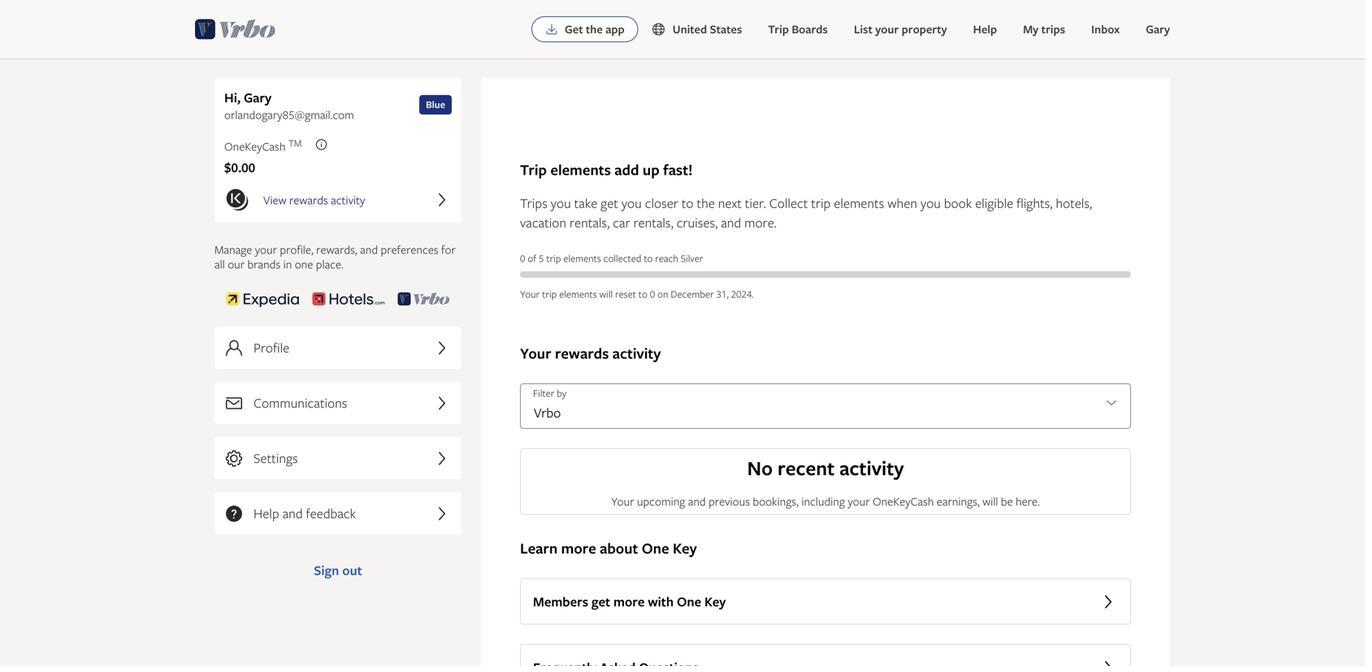 Task type: vqa. For each thing, say whether or not it's contained in the screenshot.
Show next image for Yellowstone National Park on the left
no



Task type: describe. For each thing, give the bounding box(es) containing it.
united states
[[673, 22, 742, 37]]

1 horizontal spatial directional image
[[1099, 593, 1118, 612]]

hotels.com logo image
[[312, 291, 385, 307]]

rewards for view
[[289, 192, 328, 208]]

members
[[533, 593, 588, 611]]

0 horizontal spatial one
[[642, 538, 669, 558]]

next
[[718, 194, 742, 212]]

1 horizontal spatial onekeycash
[[873, 494, 934, 509]]

get the app link
[[532, 16, 639, 42]]

elements up take
[[551, 160, 611, 180]]

in
[[283, 256, 292, 272]]

get the app
[[565, 22, 625, 37]]

about
[[600, 538, 638, 558]]

2 you from the left
[[622, 194, 642, 212]]

5
[[539, 252, 544, 265]]

your for your rewards activity
[[520, 343, 552, 363]]

directional image for communications
[[432, 394, 452, 413]]

onekeycash inside onekeycash tm
[[224, 139, 286, 154]]

members get more with one key
[[533, 593, 726, 611]]

inbox
[[1092, 22, 1120, 37]]

december
[[671, 287, 714, 301]]

out
[[342, 562, 362, 579]]

2 vertical spatial your
[[848, 494, 870, 509]]

up
[[643, 160, 660, 180]]

trip for trip elements add up fast!
[[520, 160, 547, 180]]

to for the
[[682, 194, 694, 212]]

be
[[1001, 494, 1013, 509]]

my trips
[[1023, 22, 1066, 37]]

previous
[[709, 494, 750, 509]]

and left feedback
[[282, 505, 303, 523]]

1 vertical spatial one
[[677, 593, 701, 611]]

1 horizontal spatial more
[[614, 593, 645, 611]]

31,
[[716, 287, 729, 301]]

trip boards
[[768, 22, 828, 37]]

boards
[[792, 22, 828, 37]]

directional image for profile
[[432, 339, 452, 358]]

vacation
[[520, 214, 567, 232]]

inbox link
[[1079, 13, 1133, 46]]

my trips link
[[1010, 13, 1079, 46]]

preferences
[[381, 242, 439, 257]]

directional image inside view rewards activity link
[[432, 190, 452, 210]]

cruises,
[[677, 214, 718, 232]]

of
[[528, 252, 536, 265]]

the inside trips you take get you closer to the next tier. collect trip elements when you book eligible flights, hotels, vacation rentals, car rentals, cruises, and more.
[[697, 194, 715, 212]]

our
[[228, 256, 245, 272]]

hi, gary orlandogary85@gmail.com
[[224, 89, 354, 122]]

download the app button image
[[545, 23, 558, 36]]

settings
[[254, 449, 298, 467]]

profile
[[254, 339, 289, 357]]

your rewards activity
[[520, 343, 661, 363]]

onekeycash tm
[[224, 136, 302, 154]]

directional image for help and feedback
[[432, 504, 452, 524]]

rewards,
[[316, 242, 357, 257]]

activity for your rewards activity
[[613, 343, 661, 363]]

no recent activity
[[747, 455, 904, 482]]

bookings,
[[753, 494, 799, 509]]

communications
[[254, 394, 347, 412]]

the inside get the app link
[[586, 22, 603, 37]]

trips
[[1042, 22, 1066, 37]]

learn more about one key
[[520, 538, 697, 558]]

gary button
[[1133, 13, 1183, 46]]

one
[[295, 256, 313, 272]]

2 rentals, from the left
[[634, 214, 674, 232]]

earnings,
[[937, 494, 980, 509]]

2024.
[[731, 287, 754, 301]]

states
[[710, 22, 742, 37]]

trips you take get you closer to the next tier. collect trip elements when you book eligible flights, hotels, vacation rentals, car rentals, cruises, and more.
[[520, 194, 1092, 232]]

take
[[574, 194, 598, 212]]

hi,
[[224, 89, 241, 106]]

blue
[[426, 98, 445, 111]]

1 vertical spatial get
[[592, 593, 610, 611]]

1 horizontal spatial will
[[983, 494, 998, 509]]

elements left collected
[[564, 252, 601, 265]]

eligible
[[975, 194, 1014, 212]]

flights,
[[1017, 194, 1053, 212]]

info_outline image
[[315, 138, 328, 151]]

3 you from the left
[[921, 194, 941, 212]]

gary inside dropdown button
[[1146, 22, 1170, 37]]

trip boards link
[[755, 13, 841, 46]]

elements left reset
[[559, 287, 597, 301]]

trips
[[520, 194, 548, 212]]

help link
[[960, 13, 1010, 46]]

view rewards activity
[[263, 192, 365, 208]]

feedback
[[306, 505, 356, 523]]

0 vertical spatial more
[[561, 538, 596, 558]]

list your property
[[854, 22, 947, 37]]

trip elements add up fast!
[[520, 160, 693, 180]]

manage
[[215, 242, 252, 257]]

0 vertical spatial will
[[599, 287, 613, 301]]

place.
[[316, 256, 344, 272]]

2 vertical spatial to
[[639, 287, 648, 301]]

$0.00
[[224, 158, 255, 176]]

get inside trips you take get you closer to the next tier. collect trip elements when you book eligible flights, hotels, vacation rentals, car rentals, cruises, and more.
[[601, 194, 618, 212]]

get
[[565, 22, 583, 37]]



Task type: locate. For each thing, give the bounding box(es) containing it.
more right learn at the bottom left of page
[[561, 538, 596, 558]]

and left previous
[[688, 494, 706, 509]]

1 horizontal spatial rewards
[[555, 343, 609, 363]]

will left reset
[[599, 287, 613, 301]]

view
[[263, 192, 287, 208]]

view rewards activity link
[[224, 187, 452, 213]]

onekeycash
[[224, 139, 286, 154], [873, 494, 934, 509]]

united states button
[[639, 13, 755, 46]]

0 horizontal spatial trip
[[520, 160, 547, 180]]

one right about
[[642, 538, 669, 558]]

2 horizontal spatial you
[[921, 194, 941, 212]]

app
[[606, 22, 625, 37]]

0 vertical spatial onekeycash
[[224, 139, 286, 154]]

you left book
[[921, 194, 941, 212]]

when
[[888, 194, 918, 212]]

will left "be"
[[983, 494, 998, 509]]

0 horizontal spatial key
[[673, 538, 697, 558]]

your for your trip elements will reset to 0 on december 31, 2024.
[[520, 287, 540, 301]]

0 vertical spatial 0
[[520, 252, 525, 265]]

your
[[520, 287, 540, 301], [520, 343, 552, 363], [611, 494, 634, 509]]

help for help and feedback
[[254, 505, 279, 523]]

add
[[615, 160, 639, 180]]

0 vertical spatial trip
[[768, 22, 789, 37]]

manage your profile, rewards, and preferences for all our brands in one place.
[[215, 242, 456, 272]]

0 vertical spatial get
[[601, 194, 618, 212]]

more
[[561, 538, 596, 558], [614, 593, 645, 611]]

your inside manage your profile, rewards, and preferences for all our brands in one place.
[[255, 242, 277, 257]]

no
[[747, 455, 773, 482]]

help left 'my' at right top
[[973, 22, 997, 37]]

and down next
[[721, 214, 741, 232]]

0 horizontal spatial onekeycash
[[224, 139, 286, 154]]

key down 'upcoming'
[[673, 538, 697, 558]]

profile,
[[280, 242, 314, 257]]

one right with in the bottom of the page
[[677, 593, 701, 611]]

to left reach
[[644, 252, 653, 265]]

onekeycash left earnings,
[[873, 494, 934, 509]]

will
[[599, 287, 613, 301], [983, 494, 998, 509]]

small image
[[652, 22, 666, 37]]

0 horizontal spatial help
[[254, 505, 279, 523]]

0 vertical spatial your
[[520, 287, 540, 301]]

car
[[613, 214, 630, 232]]

elements inside trips you take get you closer to the next tier. collect trip elements when you book eligible flights, hotels, vacation rentals, car rentals, cruises, and more.
[[834, 194, 884, 212]]

vrbo logo image
[[398, 291, 450, 307]]

gary right hi,
[[244, 89, 272, 106]]

learn
[[520, 538, 558, 558]]

1 horizontal spatial the
[[697, 194, 715, 212]]

0 vertical spatial one
[[642, 538, 669, 558]]

0 vertical spatial to
[[682, 194, 694, 212]]

1 vertical spatial trip
[[520, 160, 547, 180]]

tier.
[[745, 194, 766, 212]]

1 vertical spatial trip
[[546, 252, 561, 265]]

key
[[673, 538, 697, 558], [705, 593, 726, 611]]

get
[[601, 194, 618, 212], [592, 593, 610, 611]]

directional image
[[432, 449, 452, 469], [1099, 593, 1118, 612]]

reach
[[655, 252, 678, 265]]

gary inside hi, gary orlandogary85@gmail.com
[[244, 89, 272, 106]]

collect
[[769, 194, 808, 212]]

0 vertical spatial activity
[[331, 192, 365, 208]]

rewards right 'view'
[[289, 192, 328, 208]]

directional image
[[432, 190, 452, 210], [432, 339, 452, 358], [432, 394, 452, 413], [432, 504, 452, 524], [1099, 658, 1118, 666]]

the right get
[[586, 22, 603, 37]]

trip for trip boards
[[768, 22, 789, 37]]

1 vertical spatial to
[[644, 252, 653, 265]]

0 horizontal spatial the
[[586, 22, 603, 37]]

reset
[[615, 287, 636, 301]]

1 vertical spatial help
[[254, 505, 279, 523]]

the up cruises,
[[697, 194, 715, 212]]

0 vertical spatial help
[[973, 22, 997, 37]]

2 vertical spatial trip
[[542, 287, 557, 301]]

0 vertical spatial the
[[586, 22, 603, 37]]

sign out
[[314, 562, 362, 579]]

rentals, down the closer
[[634, 214, 674, 232]]

orlandogary85@gmail.com
[[224, 107, 354, 122]]

1 horizontal spatial 0
[[650, 287, 655, 301]]

trip left boards
[[768, 22, 789, 37]]

vrbo logo image
[[195, 16, 276, 42]]

1 vertical spatial onekeycash
[[873, 494, 934, 509]]

0 horizontal spatial directional image
[[432, 449, 452, 469]]

on
[[658, 287, 668, 301]]

1 horizontal spatial your
[[848, 494, 870, 509]]

1 vertical spatial 0
[[650, 287, 655, 301]]

list your property link
[[841, 13, 960, 46]]

0 left on
[[650, 287, 655, 301]]

0 vertical spatial directional image
[[432, 449, 452, 469]]

the
[[586, 22, 603, 37], [697, 194, 715, 212]]

more.
[[745, 214, 777, 232]]

get right the members
[[592, 593, 610, 611]]

0 of 5 trip elements collected to reach silver
[[520, 252, 703, 265]]

2 horizontal spatial activity
[[840, 455, 904, 482]]

gary
[[1146, 22, 1170, 37], [244, 89, 272, 106]]

trip right 5
[[546, 252, 561, 265]]

rewards
[[289, 192, 328, 208], [555, 343, 609, 363]]

1 horizontal spatial key
[[705, 593, 726, 611]]

1 horizontal spatial one
[[677, 593, 701, 611]]

and
[[721, 214, 741, 232], [360, 242, 378, 257], [688, 494, 706, 509], [282, 505, 303, 523]]

0 horizontal spatial will
[[599, 287, 613, 301]]

upcoming
[[637, 494, 685, 509]]

key right with in the bottom of the page
[[705, 593, 726, 611]]

0 horizontal spatial more
[[561, 538, 596, 558]]

1 vertical spatial key
[[705, 593, 726, 611]]

help down settings
[[254, 505, 279, 523]]

trip inside trips you take get you closer to the next tier. collect trip elements when you book eligible flights, hotels, vacation rentals, car rentals, cruises, and more.
[[811, 194, 831, 212]]

1 vertical spatial your
[[255, 242, 277, 257]]

1 vertical spatial the
[[697, 194, 715, 212]]

onekeycash up $0.00 at the left top
[[224, 139, 286, 154]]

1 horizontal spatial trip
[[768, 22, 789, 37]]

more left with in the bottom of the page
[[614, 593, 645, 611]]

0 horizontal spatial activity
[[331, 192, 365, 208]]

0 horizontal spatial you
[[551, 194, 571, 212]]

sign out button
[[234, 554, 442, 587]]

with
[[648, 593, 674, 611]]

book
[[944, 194, 972, 212]]

hotels,
[[1056, 194, 1092, 212]]

help and feedback
[[254, 505, 356, 523]]

1 horizontal spatial gary
[[1146, 22, 1170, 37]]

trip right collect
[[811, 194, 831, 212]]

and inside trips you take get you closer to the next tier. collect trip elements when you book eligible flights, hotels, vacation rentals, car rentals, cruises, and more.
[[721, 214, 741, 232]]

your trip elements will reset to 0 on december 31, 2024.
[[520, 287, 754, 301]]

1 vertical spatial activity
[[613, 343, 661, 363]]

0 vertical spatial gary
[[1146, 22, 1170, 37]]

1 vertical spatial more
[[614, 593, 645, 611]]

elements left when
[[834, 194, 884, 212]]

silver
[[681, 252, 703, 265]]

1 rentals, from the left
[[570, 214, 610, 232]]

0 horizontal spatial 0
[[520, 252, 525, 265]]

your right including at bottom
[[848, 494, 870, 509]]

0 vertical spatial trip
[[811, 194, 831, 212]]

0 horizontal spatial rewards
[[289, 192, 328, 208]]

get up car
[[601, 194, 618, 212]]

you up car
[[622, 194, 642, 212]]

to up cruises,
[[682, 194, 694, 212]]

trip up trips
[[520, 160, 547, 180]]

1 vertical spatial rewards
[[555, 343, 609, 363]]

and right rewards,
[[360, 242, 378, 257]]

0 vertical spatial rewards
[[289, 192, 328, 208]]

0 horizontal spatial gary
[[244, 89, 272, 106]]

list
[[854, 22, 873, 37]]

1 vertical spatial your
[[520, 343, 552, 363]]

for
[[441, 242, 456, 257]]

activity up your upcoming and previous bookings, including your onekeycash earnings, will be here.
[[840, 455, 904, 482]]

rewards down your trip elements will reset to 0 on december 31, 2024.
[[555, 343, 609, 363]]

to
[[682, 194, 694, 212], [644, 252, 653, 265], [639, 287, 648, 301]]

1 you from the left
[[551, 194, 571, 212]]

1 horizontal spatial activity
[[613, 343, 661, 363]]

you left take
[[551, 194, 571, 212]]

1 horizontal spatial you
[[622, 194, 642, 212]]

0 vertical spatial your
[[875, 22, 899, 37]]

expedia logo image
[[226, 291, 299, 307]]

0
[[520, 252, 525, 265], [650, 287, 655, 301]]

rentals,
[[570, 214, 610, 232], [634, 214, 674, 232]]

sign
[[314, 562, 339, 579]]

to inside trips you take get you closer to the next tier. collect trip elements when you book eligible flights, hotels, vacation rentals, car rentals, cruises, and more.
[[682, 194, 694, 212]]

your
[[875, 22, 899, 37], [255, 242, 277, 257], [848, 494, 870, 509]]

1 horizontal spatial help
[[973, 22, 997, 37]]

your right list in the right top of the page
[[875, 22, 899, 37]]

1 vertical spatial gary
[[244, 89, 272, 106]]

trip
[[768, 22, 789, 37], [520, 160, 547, 180]]

tm
[[288, 136, 302, 149]]

gary right inbox link
[[1146, 22, 1170, 37]]

activity down your trip elements will reset to 0 on december 31, 2024.
[[613, 343, 661, 363]]

2 horizontal spatial your
[[875, 22, 899, 37]]

0 vertical spatial key
[[673, 538, 697, 558]]

1 vertical spatial will
[[983, 494, 998, 509]]

brands
[[247, 256, 281, 272]]

one
[[642, 538, 669, 558], [677, 593, 701, 611]]

united
[[673, 22, 707, 37]]

and inside manage your profile, rewards, and preferences for all our brands in one place.
[[360, 242, 378, 257]]

0 horizontal spatial rentals,
[[570, 214, 610, 232]]

onekeycash image
[[224, 187, 250, 213]]

elements
[[551, 160, 611, 180], [834, 194, 884, 212], [564, 252, 601, 265], [559, 287, 597, 301]]

help for help
[[973, 22, 997, 37]]

my
[[1023, 22, 1039, 37]]

your for your upcoming and previous bookings, including your onekeycash earnings, will be here.
[[611, 494, 634, 509]]

activity up rewards,
[[331, 192, 365, 208]]

here.
[[1016, 494, 1040, 509]]

to for reach
[[644, 252, 653, 265]]

trip down 5
[[542, 287, 557, 301]]

your for profile,
[[255, 242, 277, 257]]

to right reset
[[639, 287, 648, 301]]

recent
[[778, 455, 835, 482]]

0 horizontal spatial your
[[255, 242, 277, 257]]

your left in
[[255, 242, 277, 257]]

activity for view rewards activity
[[331, 192, 365, 208]]

0 left of
[[520, 252, 525, 265]]

property
[[902, 22, 947, 37]]

closer
[[645, 194, 679, 212]]

collected
[[604, 252, 642, 265]]

all
[[215, 256, 225, 272]]

your for property
[[875, 22, 899, 37]]

1 vertical spatial directional image
[[1099, 593, 1118, 612]]

rewards for your
[[555, 343, 609, 363]]

your upcoming and previous bookings, including your onekeycash earnings, will be here.
[[611, 494, 1040, 509]]

1 horizontal spatial rentals,
[[634, 214, 674, 232]]

including
[[802, 494, 845, 509]]

2 vertical spatial activity
[[840, 455, 904, 482]]

activity for no recent activity
[[840, 455, 904, 482]]

rentals, down take
[[570, 214, 610, 232]]

2 vertical spatial your
[[611, 494, 634, 509]]



